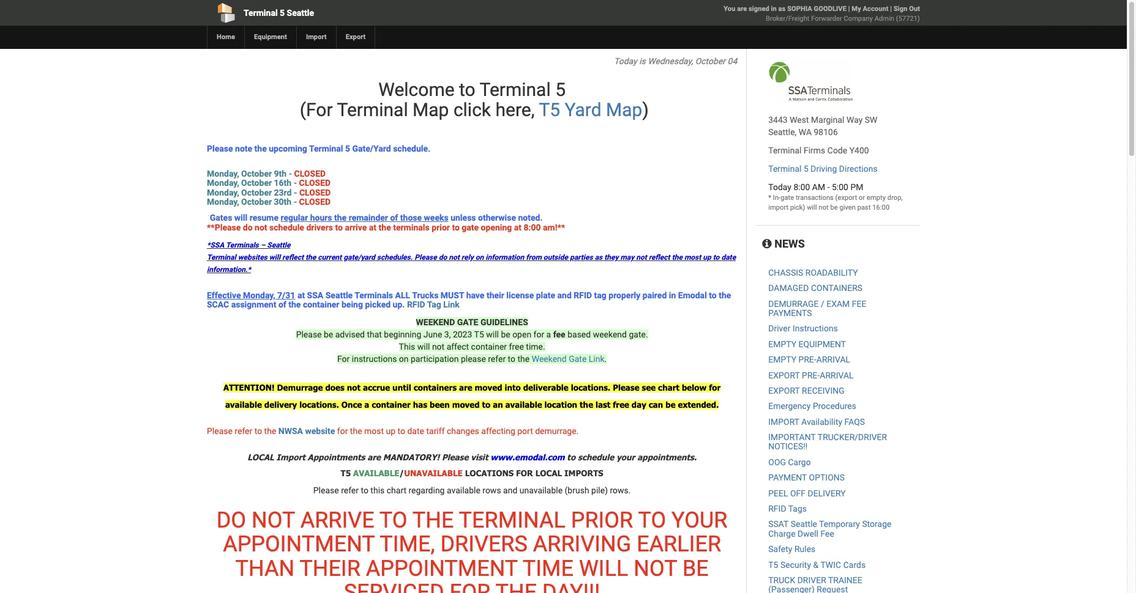 Task type: locate. For each thing, give the bounding box(es) containing it.
gate left opening
[[462, 223, 479, 233]]

0 vertical spatial are
[[737, 5, 747, 13]]

notices!!
[[769, 442, 808, 452]]

available down into
[[506, 400, 542, 410]]

reflect right may
[[649, 254, 670, 262]]

for inside local import appointments are mandatory! please visit www.emodal.com to schedule your appointments. t5 available / unavailable locations for local imports
[[516, 469, 533, 479]]

dwell
[[798, 530, 819, 539]]

please
[[207, 144, 233, 154], [415, 254, 437, 262], [296, 330, 322, 340], [613, 383, 640, 393], [207, 427, 233, 437], [442, 453, 469, 463], [313, 486, 339, 496]]

rfid down peel
[[769, 505, 787, 514]]

the inside the weekend gate guidelines please be advised that beginning june 3, 2023 t5 will be open for a fee based weekend gate. this will not affect container free time. for instructions on participation please refer to the weekend gate link .
[[518, 354, 530, 364]]

arrival down the equipment
[[817, 355, 851, 365]]

0 horizontal spatial not
[[252, 508, 295, 534]]

1 vertical spatial of
[[279, 300, 286, 310]]

map
[[413, 99, 449, 121], [606, 99, 643, 121]]

to inside at ssa seattle terminals all trucks must have their license plate and rfid tag properly paired in emodal to the scac assignment of the container being picked up.
[[709, 291, 717, 301]]

0 vertical spatial date
[[722, 254, 736, 262]]

sign out link
[[894, 5, 920, 13]]

and right rows
[[503, 486, 518, 496]]

rfid tag link link
[[407, 300, 462, 310]]

terminals
[[226, 241, 259, 250], [355, 291, 393, 301]]

link right tag
[[443, 300, 460, 310]]

container inside attention! demurrage does not accrue until containers are moved into deliverable locations. please see chart below for available delivery locations. once a container has been moved to an available location the last free day can be extended.
[[372, 400, 411, 410]]

arrive
[[300, 508, 374, 534]]

available down attention!
[[225, 400, 262, 410]]

0 vertical spatial gate
[[781, 194, 794, 202]]

1 vertical spatial for
[[709, 383, 721, 393]]

t5 left yard
[[539, 99, 560, 121]]

2 empty from the top
[[769, 355, 797, 365]]

not right do
[[252, 508, 295, 534]]

driver
[[769, 324, 791, 334]]

driving
[[811, 164, 837, 174]]

refer inside the weekend gate guidelines please be advised that beginning june 3, 2023 t5 will be open for a fee based weekend gate. this will not affect container free time. for instructions on participation please refer to the weekend gate link .
[[488, 354, 506, 364]]

arrive
[[345, 223, 367, 233]]

for
[[516, 469, 533, 479], [450, 581, 491, 594]]

wa
[[799, 127, 812, 137]]

export link
[[336, 26, 375, 49]]

terminal inside *ssa terminals – seattle terminal websites will reflect the current gate/yard schedules. please do not rely on information from outside parties as they may not reflect the most up to date information.*
[[207, 254, 236, 262]]

map right yard
[[606, 99, 643, 121]]

not
[[819, 204, 829, 212], [255, 223, 267, 233], [449, 254, 460, 262], [636, 254, 647, 262], [432, 342, 445, 352], [347, 383, 361, 393]]

be left given
[[831, 204, 838, 212]]

1 horizontal spatial map
[[606, 99, 643, 121]]

gate
[[781, 194, 794, 202], [462, 223, 479, 233]]

rows.
[[610, 486, 631, 496]]

2 map from the left
[[606, 99, 643, 121]]

import down nwsa
[[277, 453, 305, 463]]

1 | from the left
[[848, 5, 850, 13]]

to left your in the bottom of the page
[[638, 508, 666, 534]]

refer down attention!
[[235, 427, 252, 437]]

- right the 23rd on the top left of the page
[[294, 188, 297, 198]]

monday, october 9th - closed monday, october 16th - closed monday, october 23rd - closed monday, october 30th - closed
[[207, 169, 331, 207]]

cards
[[844, 561, 866, 570]]

pre- down empty equipment link
[[799, 355, 817, 365]]

1 vertical spatial import
[[277, 453, 305, 463]]

0 vertical spatial pre-
[[799, 355, 817, 365]]

for right below
[[709, 383, 721, 393]]

a left the fee
[[547, 330, 551, 340]]

2 horizontal spatial available
[[506, 400, 542, 410]]

0 horizontal spatial terminals
[[226, 241, 259, 250]]

unavailable
[[520, 486, 563, 496]]

0 horizontal spatial a
[[365, 400, 369, 410]]

link right gate in the right bottom of the page
[[589, 354, 605, 364]]

please inside *ssa terminals – seattle terminal websites will reflect the current gate/yard schedules. please do not rely on information from outside parties as they may not reflect the most up to date information.*
[[415, 254, 437, 262]]

0 horizontal spatial 8:00
[[524, 223, 541, 233]]

1 horizontal spatial container
[[372, 400, 411, 410]]

0 vertical spatial on
[[476, 254, 484, 262]]

is
[[639, 56, 646, 66]]

0 horizontal spatial on
[[399, 354, 409, 364]]

0 vertical spatial chart
[[658, 383, 680, 393]]

1 vertical spatial free
[[613, 400, 629, 410]]

export up emergency
[[769, 386, 800, 396]]

2 vertical spatial are
[[368, 453, 381, 463]]

can
[[649, 400, 663, 410]]

goodlive
[[814, 5, 847, 13]]

earlier
[[637, 532, 721, 558]]

1 horizontal spatial up
[[703, 254, 711, 262]]

1 vertical spatial today
[[769, 182, 792, 192]]

do inside *ssa terminals – seattle terminal websites will reflect the current gate/yard schedules. please do not rely on information from outside parties as they may not reflect the most up to date information.*
[[439, 254, 447, 262]]

0 horizontal spatial are
[[368, 453, 381, 463]]

container up please
[[471, 342, 507, 352]]

chart inside attention! demurrage does not accrue until containers are moved into deliverable locations. please see chart below for available delivery locations. once a container has been moved to an available location the last free day can be extended.
[[658, 383, 680, 393]]

t5 right 2023
[[474, 330, 484, 340]]

1 vertical spatial as
[[595, 254, 603, 262]]

be inside today                                                                                                                                                                                                                                                                                                                                                                                                                                                                                                                                                                                                                                                                                                           8:00 am - 5:00 pm * in-gate transactions (export or empty drop, import pick) will not be given past 16:00
[[831, 204, 838, 212]]

beginning
[[384, 330, 421, 340]]

1 horizontal spatial do
[[439, 254, 447, 262]]

am
[[812, 182, 825, 192]]

please down ssa
[[296, 330, 322, 340]]

0 vertical spatial container
[[303, 300, 339, 310]]

0 vertical spatial free
[[509, 342, 524, 352]]

at
[[369, 223, 377, 233], [514, 223, 522, 233], [298, 291, 305, 301]]

1 vertical spatial schedule
[[578, 453, 614, 463]]

5 left gate/yard
[[345, 144, 350, 154]]

on right "rely"
[[476, 254, 484, 262]]

receiving
[[802, 386, 845, 396]]

0 horizontal spatial date
[[407, 427, 424, 437]]

please inside the weekend gate guidelines please be advised that beginning june 3, 2023 t5 will be open for a fee based weekend gate. this will not affect container free time. for instructions on participation please refer to the weekend gate link .
[[296, 330, 322, 340]]

yard
[[565, 99, 602, 121]]

are up available
[[368, 453, 381, 463]]

cargo
[[788, 458, 811, 468]]

gate/yard
[[352, 144, 391, 154]]

today left the is
[[614, 56, 637, 66]]

local down the delivery
[[247, 453, 274, 463]]

a
[[547, 330, 551, 340], [365, 400, 369, 410]]

0 vertical spatial 8:00
[[794, 182, 810, 192]]

1 vertical spatial empty
[[769, 355, 797, 365]]

in right signed
[[771, 5, 777, 13]]

drop,
[[888, 194, 903, 202]]

as inside *ssa terminals – seattle terminal websites will reflect the current gate/yard schedules. please do not rely on information from outside parties as they may not reflect the most up to date information.*
[[595, 254, 603, 262]]

0 vertical spatial a
[[547, 330, 551, 340]]

way
[[847, 115, 863, 125]]

rfid right up.
[[407, 300, 425, 310]]

2 horizontal spatial rfid
[[769, 505, 787, 514]]

in inside you are signed in as sophia goodlive | my account | sign out broker/freight forwarder company admin (57721)
[[771, 5, 777, 13]]

are inside local import appointments are mandatory! please visit www.emodal.com to schedule your appointments. t5 available / unavailable locations for local imports
[[368, 453, 381, 463]]

on inside *ssa terminals – seattle terminal websites will reflect the current gate/yard schedules. please do not rely on information from outside parties as they may not reflect the most up to date information.*
[[476, 254, 484, 262]]

in
[[771, 5, 777, 13], [669, 291, 676, 301]]

*ssa
[[207, 241, 224, 250]]

moved up the an
[[475, 383, 502, 393]]

locations
[[465, 469, 514, 479]]

0 horizontal spatial gate
[[462, 223, 479, 233]]

october
[[695, 56, 726, 66], [241, 169, 272, 179], [241, 178, 272, 188], [241, 188, 272, 198], [241, 197, 272, 207]]

do right **please
[[243, 223, 253, 233]]

this
[[399, 342, 415, 352]]

ssat seattle temporary storage charge dwell fee link
[[769, 520, 892, 539]]

today inside today                                                                                                                                                                                                                                                                                                                                                                                                                                                                                                                                                                                                                                                                                                           8:00 am - 5:00 pm * in-gate transactions (export or empty drop, import pick) will not be given past 16:00
[[769, 182, 792, 192]]

for inside attention! demurrage does not accrue until containers are moved into deliverable locations. please see chart below for available delivery locations. once a container has been moved to an available location the last free day can be extended.
[[709, 383, 721, 393]]

2 horizontal spatial container
[[471, 342, 507, 352]]

1 horizontal spatial 8:00
[[794, 182, 810, 192]]

given
[[840, 204, 856, 212]]

are down please
[[459, 383, 472, 393]]

refer left this
[[341, 486, 359, 496]]

appointment
[[223, 532, 375, 558], [366, 556, 518, 582]]

tags
[[788, 505, 807, 514]]

1 horizontal spatial as
[[779, 5, 786, 13]]

1 vertical spatial gate
[[462, 223, 479, 233]]

0 horizontal spatial chart
[[387, 486, 407, 496]]

the left nwsa
[[264, 427, 276, 437]]

| left the my
[[848, 5, 850, 13]]

schedule inside local import appointments are mandatory! please visit www.emodal.com to schedule your appointments. t5 available / unavailable locations for local imports
[[578, 453, 614, 463]]

will right gates
[[234, 213, 248, 223]]

1 horizontal spatial the
[[496, 581, 537, 594]]

0 vertical spatial today
[[614, 56, 637, 66]]

1 vertical spatial for
[[450, 581, 491, 594]]

1 horizontal spatial for
[[516, 469, 533, 479]]

emergency procedures link
[[769, 402, 857, 412]]

free inside attention! demurrage does not accrue until containers are moved into deliverable locations. please see chart below for available delivery locations. once a container has been moved to an available location the last free day can be extended.
[[613, 400, 629, 410]]

0 horizontal spatial schedule
[[269, 223, 304, 233]]

locations. down does
[[300, 400, 339, 410]]

gate inside today                                                                                                                                                                                                                                                                                                                                                                                                                                                                                                                                                                                                                                                                                                           8:00 am - 5:00 pm * in-gate transactions (export or empty drop, import pick) will not be given past 16:00
[[781, 194, 794, 202]]

t5 down safety
[[769, 561, 779, 570]]

for right website
[[337, 427, 348, 437]]

0 horizontal spatial in
[[669, 291, 676, 301]]

today
[[614, 56, 637, 66], [769, 182, 792, 192]]

are inside you are signed in as sophia goodlive | my account | sign out broker/freight forwarder company admin (57721)
[[737, 5, 747, 13]]

please up arrive
[[313, 486, 339, 496]]

1 vertical spatial are
[[459, 383, 472, 393]]

delivery
[[808, 489, 846, 499]]

at right arrive
[[369, 223, 377, 233]]

1 horizontal spatial for
[[534, 330, 544, 340]]

sw
[[865, 115, 878, 125]]

day
[[632, 400, 647, 410]]

most inside *ssa terminals – seattle terminal websites will reflect the current gate/yard schedules. please do not rely on information from outside parties as they may not reflect the most up to date information.*
[[684, 254, 701, 262]]

up up mandatory!
[[386, 427, 396, 437]]

1 vertical spatial chart
[[387, 486, 407, 496]]

driver
[[798, 576, 826, 586]]

date
[[722, 254, 736, 262], [407, 427, 424, 437]]

you
[[724, 5, 736, 13]]

at left ssa
[[298, 291, 305, 301]]

seattle right –
[[267, 241, 290, 250]]

locations.
[[571, 383, 611, 393], [300, 400, 339, 410]]

twic
[[821, 561, 841, 570]]

as left they
[[595, 254, 603, 262]]

on down the this
[[399, 354, 409, 364]]

0 horizontal spatial most
[[364, 427, 384, 437]]

payments
[[769, 309, 812, 318]]

0 vertical spatial most
[[684, 254, 701, 262]]

refer right please
[[488, 354, 506, 364]]

of right the assignment at bottom
[[279, 300, 286, 310]]

0 horizontal spatial refer
[[235, 427, 252, 437]]

weekend
[[416, 318, 455, 327]]

map left the click
[[413, 99, 449, 121]]

today is wednesday, october 04
[[614, 56, 737, 66]]

0 horizontal spatial to
[[380, 508, 408, 534]]

1 horizontal spatial date
[[722, 254, 736, 262]]

refer
[[488, 354, 506, 364], [235, 427, 252, 437], [341, 486, 359, 496]]

the left the last
[[580, 400, 593, 410]]

roadability
[[806, 268, 858, 278]]

info circle image
[[762, 239, 772, 250]]

1 horizontal spatial of
[[390, 213, 398, 223]]

weeks
[[424, 213, 449, 223]]

(57721)
[[896, 15, 920, 23]]

please up day
[[613, 383, 640, 393]]

will
[[807, 204, 817, 212], [234, 213, 248, 223], [269, 254, 281, 262], [486, 330, 499, 340], [417, 342, 430, 352]]

not inside gates will resume regular hours the remainder of those weeks unless otherwise noted. **please do not schedule drivers to arrive at the terminals prior to gate opening at 8:00 am!**
[[255, 223, 267, 233]]

link inside the weekend gate guidelines please be advised that beginning june 3, 2023 t5 will be open for a fee based weekend gate. this will not affect container free time. for instructions on participation please refer to the weekend gate link .
[[589, 354, 605, 364]]

/ inside the chassis roadability damaged containers demurrage / exam fee payments driver instructions empty equipment empty pre-arrival export pre-arrival export receiving emergency procedures import availability faqs important trucker/driver notices!! oog cargo payment options peel off delivery rfid tags ssat seattle temporary storage charge dwell fee safety rules t5 security & twic cards truck driver trainee (passenger) request
[[821, 299, 825, 309]]

schedule down 30th
[[269, 223, 304, 233]]

0 horizontal spatial for
[[450, 581, 491, 594]]

2 horizontal spatial refer
[[488, 354, 506, 364]]

1 vertical spatial local
[[536, 469, 562, 479]]

container left being
[[303, 300, 339, 310]]

prior
[[432, 223, 450, 233]]

1 horizontal spatial locations.
[[571, 383, 611, 393]]

0 horizontal spatial |
[[848, 5, 850, 13]]

1 reflect from the left
[[282, 254, 304, 262]]

free inside the weekend gate guidelines please be advised that beginning june 3, 2023 t5 will be open for a fee based weekend gate. this will not affect container free time. for instructions on participation please refer to the weekend gate link .
[[509, 342, 524, 352]]

0 vertical spatial empty
[[769, 340, 797, 349]]

equipment
[[799, 340, 846, 349]]

0 vertical spatial as
[[779, 5, 786, 13]]

not inside attention! demurrage does not accrue until containers are moved into deliverable locations. please see chart below for available delivery locations. once a container has been moved to an available location the last free day can be extended.
[[347, 383, 361, 393]]

1 vertical spatial up
[[386, 427, 396, 437]]

are right 'you'
[[737, 5, 747, 13]]

for inside the weekend gate guidelines please be advised that beginning june 3, 2023 t5 will be open for a fee based weekend gate. this will not affect container free time. for instructions on participation please refer to the weekend gate link .
[[534, 330, 544, 340]]

are
[[737, 5, 747, 13], [459, 383, 472, 393], [368, 453, 381, 463]]

be right the can
[[666, 400, 676, 410]]

will down 'transactions'
[[807, 204, 817, 212]]

visit
[[471, 453, 488, 463]]

import inside local import appointments are mandatory! please visit www.emodal.com to schedule your appointments. t5 available / unavailable locations for local imports
[[277, 453, 305, 463]]

|
[[848, 5, 850, 13], [890, 5, 892, 13]]

not inside the weekend gate guidelines please be advised that beginning june 3, 2023 t5 will be open for a fee based weekend gate. this will not affect container free time. for instructions on participation please refer to the weekend gate link .
[[432, 342, 445, 352]]

1 vertical spatial /
[[400, 469, 404, 479]]

guidelines
[[481, 318, 528, 327]]

welcome
[[379, 79, 455, 100]]

0 horizontal spatial locations.
[[300, 400, 339, 410]]

1 vertical spatial most
[[364, 427, 384, 437]]

the down regarding
[[413, 508, 454, 534]]

0 horizontal spatial container
[[303, 300, 339, 310]]

noted.
[[518, 213, 543, 223]]

not inside today                                                                                                                                                                                                                                                                                                                                                                                                                                                                                                                                                                                                                                                                                                           8:00 am - 5:00 pm * in-gate transactions (export or empty drop, import pick) will not be given past 16:00
[[819, 204, 829, 212]]

today                                                                                                                                                                                                                                                                                                                                                                                                                                                                                                                                                                                                                                                                                                           8:00 am - 5:00 pm * in-gate transactions (export or empty drop, import pick) will not be given past 16:00
[[769, 182, 903, 212]]

available down local import appointments are mandatory! please visit www.emodal.com to schedule your appointments. t5 available / unavailable locations for local imports
[[447, 486, 481, 496]]

2 vertical spatial for
[[337, 427, 348, 437]]

0 horizontal spatial /
[[400, 469, 404, 479]]

0 vertical spatial for
[[534, 330, 544, 340]]

the down drivers
[[496, 581, 537, 594]]

1 horizontal spatial refer
[[341, 486, 359, 496]]

rfid left tag
[[574, 291, 592, 301]]

0 horizontal spatial at
[[298, 291, 305, 301]]

terminals left all
[[355, 291, 393, 301]]

safety
[[769, 545, 793, 555]]

16th
[[274, 178, 292, 188]]

be inside attention! demurrage does not accrue until containers are moved into deliverable locations. please see chart below for available delivery locations. once a container has been moved to an available location the last free day can be extended.
[[666, 400, 676, 410]]

unavailable
[[404, 469, 463, 479]]

most
[[684, 254, 701, 262], [364, 427, 384, 437]]

0 vertical spatial schedule
[[269, 223, 304, 233]]

gate
[[569, 354, 587, 364]]

today for today                                                                                                                                                                                                                                                                                                                                                                                                                                                                                                                                                                                                                                                                                                           8:00 am - 5:00 pm * in-gate transactions (export or empty drop, import pick) will not be given past 16:00
[[769, 182, 792, 192]]

- right am
[[828, 182, 830, 192]]

1 horizontal spatial on
[[476, 254, 484, 262]]

1 horizontal spatial most
[[684, 254, 701, 262]]

0 vertical spatial moved
[[475, 383, 502, 393]]

1 horizontal spatial in
[[771, 5, 777, 13]]

t5 inside local import appointments are mandatory! please visit www.emodal.com to schedule your appointments. t5 available / unavailable locations for local imports
[[341, 469, 351, 479]]

1 horizontal spatial at
[[369, 223, 377, 233]]

0 vertical spatial terminals
[[226, 241, 259, 250]]

5:00
[[832, 182, 849, 192]]

will down guidelines
[[486, 330, 499, 340]]

do left "rely"
[[439, 254, 447, 262]]

not up participation
[[432, 342, 445, 352]]

pre-
[[799, 355, 817, 365], [802, 371, 820, 381]]

2 vertical spatial refer
[[341, 486, 359, 496]]

today up in-
[[769, 182, 792, 192]]

location
[[545, 400, 577, 410]]

locations. up the last
[[571, 383, 611, 393]]

t5 down 'appointments'
[[341, 469, 351, 479]]

container down "until"
[[372, 400, 411, 410]]

0 vertical spatial refer
[[488, 354, 506, 364]]

been
[[430, 400, 450, 410]]

free left day
[[613, 400, 629, 410]]

1 horizontal spatial are
[[459, 383, 472, 393]]

t5 inside the chassis roadability damaged containers demurrage / exam fee payments driver instructions empty equipment empty pre-arrival export pre-arrival export receiving emergency procedures import availability faqs important trucker/driver notices!! oog cargo payment options peel off delivery rfid tags ssat seattle temporary storage charge dwell fee safety rules t5 security & twic cards truck driver trainee (passenger) request
[[769, 561, 779, 570]]

1 export from the top
[[769, 371, 800, 381]]

1 vertical spatial refer
[[235, 427, 252, 437]]

seattle inside at ssa seattle terminals all trucks must have their license plate and rfid tag properly paired in emodal to the scac assignment of the container being picked up.
[[326, 291, 353, 301]]

to inside the welcome to terminal 5 (for terminal map click here, t5 yard map )
[[459, 79, 476, 100]]

0 vertical spatial for
[[516, 469, 533, 479]]

weekend gate link link
[[532, 354, 605, 364]]

most up emodal
[[684, 254, 701, 262]]

1 vertical spatial a
[[365, 400, 369, 410]]

- right 30th
[[294, 197, 297, 207]]

arriving
[[533, 532, 631, 558]]

weekend gate guidelines please be advised that beginning june 3, 2023 t5 will be open for a fee based weekend gate. this will not affect container free time. for instructions on participation please refer to the weekend gate link .
[[296, 318, 648, 364]]

up up emodal
[[703, 254, 711, 262]]

0 vertical spatial /
[[821, 299, 825, 309]]

available
[[353, 469, 400, 479]]

1 horizontal spatial gate
[[781, 194, 794, 202]]

8:00 left am!**
[[524, 223, 541, 233]]

1 horizontal spatial link
[[589, 354, 605, 364]]

import
[[769, 417, 800, 427]]

1 vertical spatial do
[[439, 254, 447, 262]]

empty down "driver" on the bottom
[[769, 340, 797, 349]]

0 vertical spatial export
[[769, 371, 800, 381]]

1 to from the left
[[380, 508, 408, 534]]

local up unavailable
[[536, 469, 562, 479]]

the left current
[[306, 254, 316, 262]]

1 vertical spatial terminals
[[355, 291, 393, 301]]

temporary
[[819, 520, 860, 530]]

not up –
[[255, 223, 267, 233]]

arrival up receiving
[[820, 371, 854, 381]]

gate up import
[[781, 194, 794, 202]]

1 horizontal spatial rfid
[[574, 291, 592, 301]]

most up available
[[364, 427, 384, 437]]

3,
[[444, 330, 451, 340]]

reflect left current
[[282, 254, 304, 262]]

please right schedules.
[[415, 254, 437, 262]]

chart right this
[[387, 486, 407, 496]]

| left the sign
[[890, 5, 892, 13]]

refer for please refer to this chart regarding available rows and unavailable (brush pile) rows.
[[341, 486, 359, 496]]

- inside today                                                                                                                                                                                                                                                                                                                                                                                                                                                                                                                                                                                                                                                                                                           8:00 am - 5:00 pm * in-gate transactions (export or empty drop, import pick) will not be given past 16:00
[[828, 182, 830, 192]]



Task type: describe. For each thing, give the bounding box(es) containing it.
3443 west marginal way sw seattle, wa 98106
[[769, 115, 878, 137]]

schedule inside gates will resume regular hours the remainder of those weeks unless otherwise noted. **please do not schedule drivers to arrive at the terminals prior to gate opening at 8:00 am!**
[[269, 223, 304, 233]]

2 export from the top
[[769, 386, 800, 396]]

schedules.
[[377, 254, 413, 262]]

not left "rely"
[[449, 254, 460, 262]]

their
[[300, 556, 361, 582]]

0 horizontal spatial and
[[503, 486, 518, 496]]

please left note
[[207, 144, 233, 154]]

the inside attention! demurrage does not accrue until containers are moved into deliverable locations. please see chart below for available delivery locations. once a container has been moved to an available location the last free day can be extended.
[[580, 400, 593, 410]]

note
[[235, 144, 252, 154]]

terminal 5 seattle image
[[769, 61, 854, 102]]

23rd
[[274, 188, 292, 198]]

the up emodal
[[672, 254, 683, 262]]

a inside the weekend gate guidelines please be advised that beginning june 3, 2023 t5 will be open for a fee based weekend gate. this will not affect container free time. for instructions on participation please refer to the weekend gate link .
[[547, 330, 551, 340]]

(passenger)
[[769, 586, 815, 594]]

the right emodal
[[719, 291, 731, 301]]

those
[[400, 213, 422, 223]]

date inside *ssa terminals – seattle terminal websites will reflect the current gate/yard schedules. please do not rely on information from outside parties as they may not reflect the most up to date information.*
[[722, 254, 736, 262]]

t5 inside the welcome to terminal 5 (for terminal map click here, t5 yard map )
[[539, 99, 560, 121]]

export
[[346, 33, 366, 41]]

1 vertical spatial pre-
[[802, 371, 820, 381]]

5 left driving
[[804, 164, 809, 174]]

seattle inside *ssa terminals – seattle terminal websites will reflect the current gate/yard schedules. please do not rely on information from outside parties as they may not reflect the most up to date information.*
[[267, 241, 290, 250]]

and inside at ssa seattle terminals all trucks must have their license plate and rfid tag properly paired in emodal to the scac assignment of the container being picked up.
[[558, 291, 572, 301]]

0 vertical spatial locations.
[[571, 383, 611, 393]]

at inside at ssa seattle terminals all trucks must have their license plate and rfid tag properly paired in emodal to the scac assignment of the container being picked up.
[[298, 291, 305, 301]]

chassis roadability damaged containers demurrage / exam fee payments driver instructions empty equipment empty pre-arrival export pre-arrival export receiving emergency procedures import availability faqs important trucker/driver notices!! oog cargo payment options peel off delivery rfid tags ssat seattle temporary storage charge dwell fee safety rules t5 security & twic cards truck driver trainee (passenger) request
[[769, 268, 892, 594]]

they
[[604, 254, 619, 262]]

0 vertical spatial the
[[413, 508, 454, 534]]

the left ssa
[[289, 300, 301, 310]]

0 horizontal spatial rfid
[[407, 300, 425, 310]]

past
[[858, 204, 871, 212]]

picked
[[365, 300, 391, 310]]

wednesday,
[[648, 56, 693, 66]]

a inside attention! demurrage does not accrue until containers are moved into deliverable locations. please see chart below for available delivery locations. once a container has been moved to an available location the last free day can be extended.
[[365, 400, 369, 410]]

delivery
[[264, 400, 297, 410]]

will inside today                                                                                                                                                                                                                                                                                                                                                                                                                                                                                                                                                                                                                                                                                                           8:00 am - 5:00 pm * in-gate transactions (export or empty drop, import pick) will not be given past 16:00
[[807, 204, 817, 212]]

changes
[[447, 427, 479, 437]]

5 up equipment
[[280, 8, 285, 18]]

0 horizontal spatial up
[[386, 427, 396, 437]]

seattle inside the chassis roadability damaged containers demurrage / exam fee payments driver instructions empty equipment empty pre-arrival export pre-arrival export receiving emergency procedures import availability faqs important trucker/driver notices!! oog cargo payment options peel off delivery rfid tags ssat seattle temporary storage charge dwell fee safety rules t5 security & twic cards truck driver trainee (passenger) request
[[791, 520, 817, 530]]

information
[[486, 254, 524, 262]]

8:00 inside today                                                                                                                                                                                                                                                                                                                                                                                                                                                                                                                                                                                                                                                                                                           8:00 am - 5:00 pm * in-gate transactions (export or empty drop, import pick) will not be given past 16:00
[[794, 182, 810, 192]]

please down attention!
[[207, 427, 233, 437]]

0 vertical spatial not
[[252, 508, 295, 534]]

rfid inside the chassis roadability damaged containers demurrage / exam fee payments driver instructions empty equipment empty pre-arrival export pre-arrival export receiving emergency procedures import availability faqs important trucker/driver notices!! oog cargo payment options peel off delivery rfid tags ssat seattle temporary storage charge dwell fee safety rules t5 security & twic cards truck driver trainee (passenger) request
[[769, 505, 787, 514]]

for inside do not arrive to the terminal prior to your appointment time, drivers arriving earlier than their appointment time will not be serviced for the day!!!
[[450, 581, 491, 594]]

container inside the weekend gate guidelines please be advised that beginning june 3, 2023 t5 will be open for a fee based weekend gate. this will not affect container free time. for instructions on participation please refer to the weekend gate link .
[[471, 342, 507, 352]]

gate/yard
[[344, 254, 375, 262]]

refer for please refer to the nwsa website for the most up to date tariff changes affecting port demurrage.
[[235, 427, 252, 437]]

peel
[[769, 489, 788, 499]]

be down guidelines
[[501, 330, 510, 340]]

be left advised
[[324, 330, 333, 340]]

imports
[[565, 469, 604, 479]]

seattle up import link
[[287, 8, 314, 18]]

participation
[[411, 354, 459, 364]]

5 inside the welcome to terminal 5 (for terminal map click here, t5 yard map )
[[555, 79, 566, 100]]

to inside *ssa terminals – seattle terminal websites will reflect the current gate/yard schedules. please do not rely on information from outside parties as they may not reflect the most up to date information.*
[[713, 254, 720, 262]]

)
[[643, 99, 649, 121]]

directions
[[839, 164, 878, 174]]

home link
[[207, 26, 244, 49]]

gate inside gates will resume regular hours the remainder of those weeks unless otherwise noted. **please do not schedule drivers to arrive at the terminals prior to gate opening at 8:00 am!**
[[462, 223, 479, 233]]

- right 9th
[[289, 169, 292, 179]]

instructions
[[793, 324, 838, 334]]

in inside at ssa seattle terminals all trucks must have their license plate and rfid tag properly paired in emodal to the scac assignment of the container being picked up.
[[669, 291, 676, 301]]

terminals inside at ssa seattle terminals all trucks must have their license plate and rfid tag properly paired in emodal to the scac assignment of the container being picked up.
[[355, 291, 393, 301]]

today for today is wednesday, october 04
[[614, 56, 637, 66]]

up inside *ssa terminals – seattle terminal websites will reflect the current gate/yard schedules. please do not rely on information from outside parties as they may not reflect the most up to date information.*
[[703, 254, 711, 262]]

2 reflect from the left
[[649, 254, 670, 262]]

terminal 5 driving directions
[[769, 164, 878, 174]]

container inside at ssa seattle terminals all trucks must have their license plate and rfid tag properly paired in emodal to the scac assignment of the container being picked up.
[[303, 300, 339, 310]]

16:00
[[873, 204, 890, 212]]

admin
[[875, 15, 895, 23]]

pile)
[[591, 486, 608, 496]]

as inside you are signed in as sophia goodlive | my account | sign out broker/freight forwarder company admin (57721)
[[779, 5, 786, 13]]

trainee
[[828, 576, 863, 586]]

west
[[790, 115, 809, 125]]

8:00 inside gates will resume regular hours the remainder of those weeks unless otherwise noted. **please do not schedule drivers to arrive at the terminals prior to gate opening at 8:00 am!**
[[524, 223, 541, 233]]

demurrage / exam fee payments link
[[769, 299, 867, 318]]

the down once
[[350, 427, 362, 437]]

terminal
[[459, 508, 566, 534]]

my account link
[[852, 5, 889, 13]]

2 to from the left
[[638, 508, 666, 534]]

drivers
[[306, 223, 333, 233]]

1 vertical spatial not
[[634, 556, 677, 582]]

to inside the weekend gate guidelines please be advised that beginning june 3, 2023 t5 will be open for a fee based weekend gate. this will not affect container free time. for instructions on participation please refer to the weekend gate link .
[[508, 354, 516, 364]]

news
[[772, 238, 805, 250]]

security
[[781, 561, 811, 570]]

appointments
[[308, 453, 365, 463]]

remainder
[[349, 213, 388, 223]]

rfid inside at ssa seattle terminals all trucks must have their license plate and rfid tag properly paired in emodal to the scac assignment of the container being picked up.
[[574, 291, 592, 301]]

the right hours at top left
[[334, 213, 347, 223]]

t5 inside the weekend gate guidelines please be advised that beginning june 3, 2023 t5 will be open for a fee based weekend gate. this will not affect container free time. for instructions on participation please refer to the weekend gate link .
[[474, 330, 484, 340]]

transactions
[[796, 194, 834, 202]]

the left the terminals
[[379, 223, 391, 233]]

from
[[526, 254, 542, 262]]

hours
[[310, 213, 332, 223]]

*
[[769, 194, 772, 202]]

/ inside local import appointments are mandatory! please visit www.emodal.com to schedule your appointments. t5 available / unavailable locations for local imports
[[400, 469, 404, 479]]

are inside attention! demurrage does not accrue until containers are moved into deliverable locations. please see chart below for available delivery locations. once a container has been moved to an available location the last free day can be extended.
[[459, 383, 472, 393]]

please inside attention! demurrage does not accrue until containers are moved into deliverable locations. please see chart below for available delivery locations. once a container has been moved to an available location the last free day can be extended.
[[613, 383, 640, 393]]

parties
[[570, 254, 593, 262]]

signed
[[749, 5, 770, 13]]

empty equipment link
[[769, 340, 846, 349]]

0 vertical spatial link
[[443, 300, 460, 310]]

9th
[[274, 169, 287, 179]]

0 vertical spatial local
[[247, 453, 274, 463]]

equipment
[[254, 33, 287, 41]]

1 map from the left
[[413, 99, 449, 121]]

import link
[[296, 26, 336, 49]]

on inside the weekend gate guidelines please be advised that beginning june 3, 2023 t5 will be open for a fee based weekend gate. this will not affect container free time. for instructions on participation please refer to the weekend gate link .
[[399, 354, 409, 364]]

affecting
[[481, 427, 515, 437]]

plate
[[536, 291, 555, 301]]

please refer to this chart regarding available rows and unavailable (brush pile) rows.
[[313, 486, 631, 496]]

rely
[[462, 254, 474, 262]]

0 vertical spatial import
[[306, 33, 327, 41]]

rfid tags link
[[769, 505, 807, 514]]

emergency
[[769, 402, 811, 412]]

that
[[367, 330, 382, 340]]

will down june
[[417, 342, 430, 352]]

not right may
[[636, 254, 647, 262]]

important
[[769, 433, 816, 443]]

tariff
[[426, 427, 445, 437]]

truck
[[769, 576, 795, 586]]

2 horizontal spatial at
[[514, 223, 522, 233]]

trucks
[[412, 291, 439, 301]]

charge
[[769, 530, 796, 539]]

of inside at ssa seattle terminals all trucks must have their license plate and rfid tag properly paired in emodal to the scac assignment of the container being picked up.
[[279, 300, 286, 310]]

04
[[728, 56, 737, 66]]

in-
[[773, 194, 781, 202]]

1 vertical spatial locations.
[[300, 400, 339, 410]]

1 empty from the top
[[769, 340, 797, 349]]

day!!!
[[543, 581, 600, 594]]

peel off delivery link
[[769, 489, 846, 499]]

terminal 5 driving directions link
[[769, 164, 878, 174]]

- right 16th
[[294, 178, 297, 188]]

your
[[617, 453, 635, 463]]

2 | from the left
[[890, 5, 892, 13]]

truck driver trainee (passenger) request link
[[769, 576, 863, 594]]

gate
[[457, 318, 478, 327]]

payment options link
[[769, 473, 845, 483]]

port
[[518, 427, 533, 437]]

resume
[[250, 213, 279, 223]]

open
[[513, 330, 532, 340]]

will inside *ssa terminals – seattle terminal websites will reflect the current gate/yard schedules. please do not rely on information from outside parties as they may not reflect the most up to date information.*
[[269, 254, 281, 262]]

am!**
[[543, 223, 565, 233]]

1 vertical spatial arrival
[[820, 371, 854, 381]]

–
[[261, 241, 265, 250]]

damaged containers link
[[769, 284, 863, 293]]

outside
[[544, 254, 568, 262]]

do inside gates will resume regular hours the remainder of those weeks unless otherwise noted. **please do not schedule drivers to arrive at the terminals prior to gate opening at 8:00 am!**
[[243, 223, 253, 233]]

paired
[[643, 291, 667, 301]]

trucker/driver
[[818, 433, 887, 443]]

gates will resume regular hours the remainder of those weeks unless otherwise noted. **please do not schedule drivers to arrive at the terminals prior to gate opening at 8:00 am!**
[[207, 213, 565, 233]]

based
[[568, 330, 591, 340]]

0 horizontal spatial available
[[225, 400, 262, 410]]

the right note
[[254, 144, 267, 154]]

unless
[[451, 213, 476, 223]]

ssa
[[307, 291, 323, 301]]

please note the upcoming terminal 5 gate/yard schedule.
[[207, 144, 431, 154]]

1 horizontal spatial available
[[447, 486, 481, 496]]

time
[[523, 556, 574, 582]]

of inside gates will resume regular hours the remainder of those weeks unless otherwise noted. **please do not schedule drivers to arrive at the terminals prior to gate opening at 8:00 am!**
[[390, 213, 398, 223]]

sign
[[894, 5, 908, 13]]

schedule.
[[393, 144, 431, 154]]

1 vertical spatial moved
[[452, 400, 480, 410]]

terminal inside terminal 5 seattle link
[[244, 8, 278, 18]]

0 vertical spatial arrival
[[817, 355, 851, 365]]

terminals inside *ssa terminals – seattle terminal websites will reflect the current gate/yard schedules. please do not rely on information from outside parties as they may not reflect the most up to date information.*
[[226, 241, 259, 250]]

below
[[682, 383, 707, 393]]

will inside gates will resume regular hours the remainder of those weeks unless otherwise noted. **please do not schedule drivers to arrive at the terminals prior to gate opening at 8:00 am!**
[[234, 213, 248, 223]]

to inside attention! demurrage does not accrue until containers are moved into deliverable locations. please see chart below for available delivery locations. once a container has been moved to an available location the last free day can be extended.
[[482, 400, 491, 410]]

import availability faqs link
[[769, 417, 865, 427]]

1 vertical spatial date
[[407, 427, 424, 437]]

please inside local import appointments are mandatory! please visit www.emodal.com to schedule your appointments. t5 available / unavailable locations for local imports
[[442, 453, 469, 463]]

to inside local import appointments are mandatory! please visit www.emodal.com to schedule your appointments. t5 available / unavailable locations for local imports
[[567, 453, 576, 463]]



Task type: vqa. For each thing, say whether or not it's contained in the screenshot.
Contact Us Link
no



